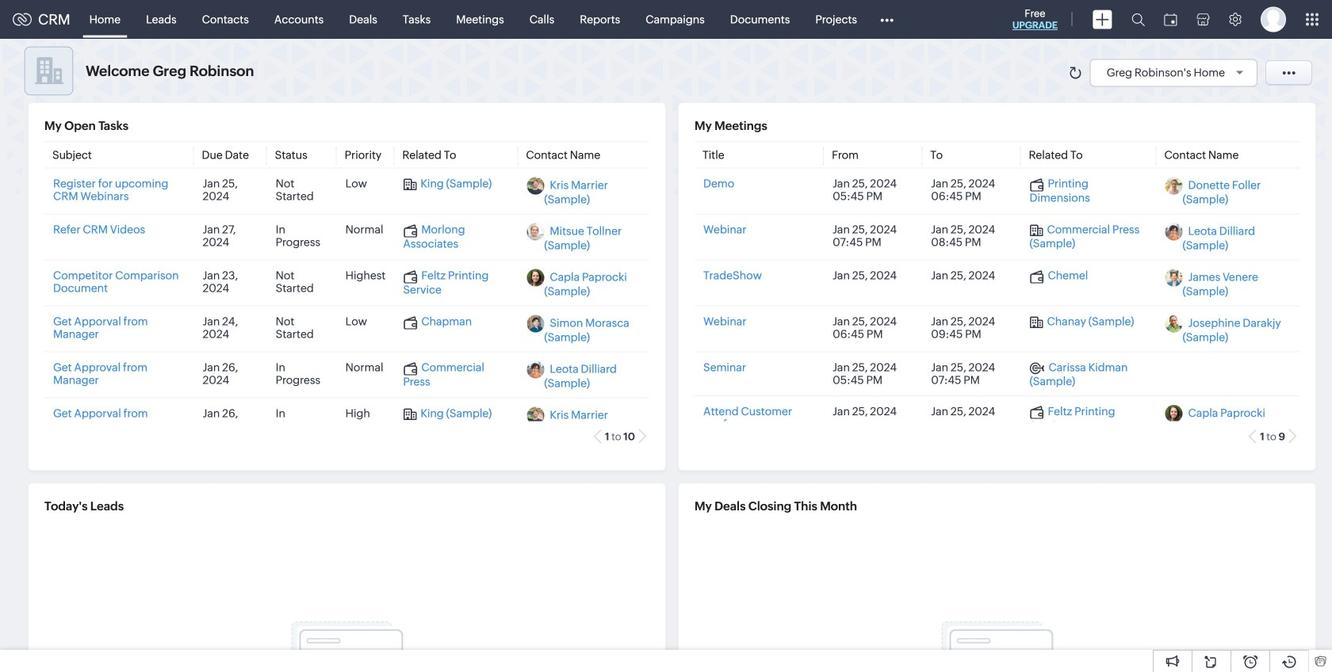 Task type: describe. For each thing, give the bounding box(es) containing it.
search image
[[1131, 13, 1145, 26]]

create menu element
[[1083, 0, 1122, 38]]

create menu image
[[1093, 10, 1112, 29]]



Task type: vqa. For each thing, say whether or not it's contained in the screenshot.
LARGE
no



Task type: locate. For each thing, give the bounding box(es) containing it.
logo image
[[13, 13, 32, 26]]

profile image
[[1261, 7, 1286, 32]]

profile element
[[1251, 0, 1296, 38]]

calendar image
[[1164, 13, 1177, 26]]

search element
[[1122, 0, 1154, 39]]

Other Modules field
[[870, 7, 904, 32]]



